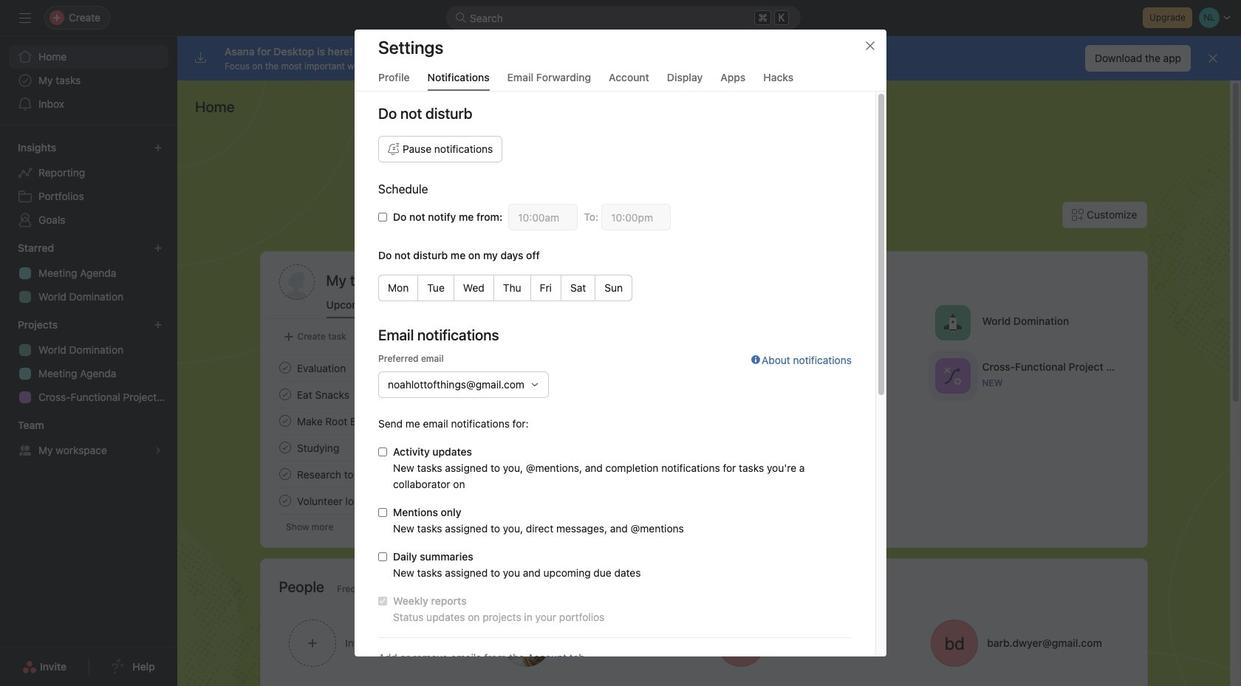 Task type: locate. For each thing, give the bounding box(es) containing it.
line_and_symbols image
[[944, 367, 961, 385]]

0 vertical spatial mark complete checkbox
[[276, 412, 294, 430]]

teams element
[[0, 412, 177, 465]]

None checkbox
[[378, 213, 387, 222], [378, 553, 387, 562], [378, 597, 387, 606], [378, 213, 387, 222], [378, 553, 387, 562], [378, 597, 387, 606]]

1 mark complete checkbox from the top
[[276, 359, 294, 377]]

1 vertical spatial mark complete checkbox
[[276, 492, 294, 510]]

1 mark complete image from the top
[[276, 359, 294, 377]]

2 mark complete image from the top
[[276, 439, 294, 457]]

mark complete image
[[276, 359, 294, 377], [276, 439, 294, 457]]

mark complete image for 2nd mark complete checkbox
[[276, 386, 294, 403]]

mark complete image
[[276, 386, 294, 403], [276, 412, 294, 430], [276, 465, 294, 483], [276, 492, 294, 510]]

prominent image
[[455, 12, 467, 24]]

None text field
[[509, 204, 578, 231]]

Mark complete checkbox
[[276, 412, 294, 430], [276, 492, 294, 510]]

1 vertical spatial mark complete image
[[276, 439, 294, 457]]

1 mark complete checkbox from the top
[[276, 412, 294, 430]]

3 mark complete image from the top
[[276, 465, 294, 483]]

None checkbox
[[378, 448, 387, 457], [378, 508, 387, 517], [378, 448, 387, 457], [378, 508, 387, 517]]

2 mark complete checkbox from the top
[[276, 386, 294, 403]]

3 mark complete checkbox from the top
[[276, 439, 294, 457]]

2 mark complete image from the top
[[276, 412, 294, 430]]

None text field
[[602, 204, 671, 231]]

4 mark complete image from the top
[[276, 492, 294, 510]]

Mark complete checkbox
[[276, 359, 294, 377], [276, 386, 294, 403], [276, 439, 294, 457], [276, 465, 294, 483]]

mark complete image for 4th mark complete checkbox from the top
[[276, 465, 294, 483]]

hide sidebar image
[[19, 12, 31, 24]]

rocket image
[[944, 314, 961, 331]]

0 vertical spatial mark complete image
[[276, 359, 294, 377]]

1 mark complete image from the top
[[276, 386, 294, 403]]



Task type: describe. For each thing, give the bounding box(es) containing it.
insights element
[[0, 134, 177, 235]]

starred element
[[0, 235, 177, 312]]

global element
[[0, 36, 177, 125]]

2 mark complete checkbox from the top
[[276, 492, 294, 510]]

mark complete image for 3rd mark complete checkbox from the top
[[276, 439, 294, 457]]

mark complete image for 4th mark complete checkbox from the bottom of the page
[[276, 359, 294, 377]]

dismiss image
[[1207, 52, 1219, 64]]

projects element
[[0, 312, 177, 412]]

mark complete image for first mark complete option
[[276, 412, 294, 430]]

add profile photo image
[[279, 265, 314, 300]]

mark complete image for 2nd mark complete option
[[276, 492, 294, 510]]

4 mark complete checkbox from the top
[[276, 465, 294, 483]]

close image
[[864, 40, 876, 52]]



Task type: vqa. For each thing, say whether or not it's contained in the screenshot.
the bottom Customize
no



